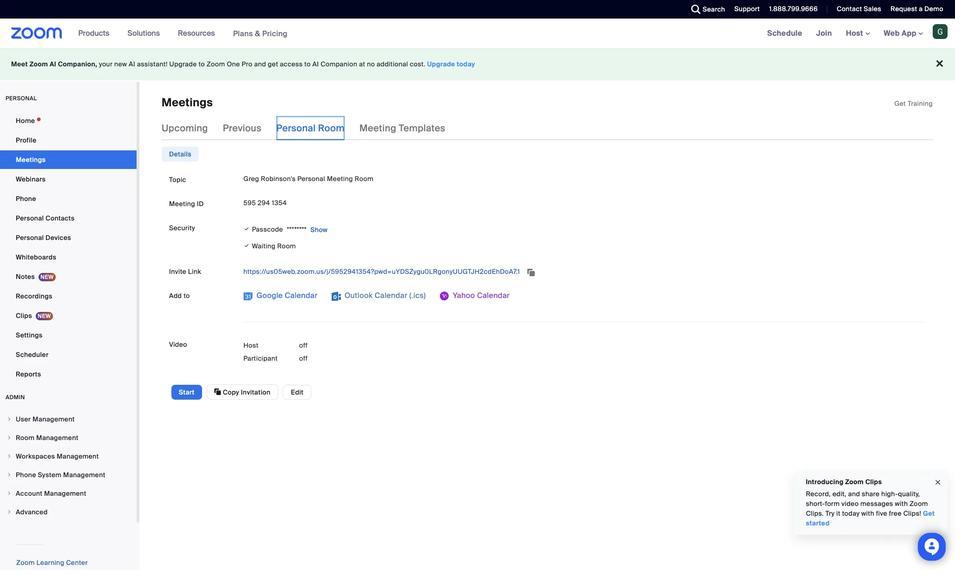 Task type: describe. For each thing, give the bounding box(es) containing it.
off for host
[[299, 342, 308, 350]]

checked image
[[243, 224, 250, 234]]

details tab
[[162, 147, 199, 162]]

workspaces
[[16, 453, 55, 461]]

google calendar link
[[243, 289, 318, 304]]

system
[[38, 471, 61, 479]]

started
[[806, 519, 830, 528]]

calendar for google
[[285, 291, 318, 301]]

details
[[169, 150, 191, 159]]

0 vertical spatial meetings
[[162, 95, 213, 110]]

1 horizontal spatial with
[[895, 500, 908, 508]]

meeting inside topic element
[[327, 175, 353, 183]]

outlook calendar (.ics)
[[343, 291, 426, 301]]

room inside topic element
[[355, 175, 374, 183]]

notes link
[[0, 268, 137, 286]]

get started
[[806, 510, 935, 528]]

0 horizontal spatial with
[[862, 510, 875, 518]]

tabs of meeting tab list
[[162, 116, 460, 140]]

google calendar
[[255, 291, 318, 301]]

copy
[[223, 389, 239, 397]]

copy invitation
[[221, 389, 271, 397]]

3 ai from the left
[[313, 60, 319, 68]]

admin menu menu
[[0, 411, 137, 522]]

checked image
[[243, 241, 250, 251]]

meet zoom ai companion, your new ai assistant! upgrade to zoom one pro and get access to ai companion at no additional cost. upgrade today
[[11, 60, 475, 68]]

(.ics)
[[409, 291, 426, 301]]

try
[[826, 510, 835, 518]]

advanced menu item
[[0, 504, 137, 521]]

contact sales
[[837, 5, 882, 13]]

clips inside personal menu 'menu'
[[16, 312, 32, 320]]

home link
[[0, 112, 137, 130]]

get training link
[[895, 99, 933, 108]]

personal contacts link
[[0, 209, 137, 228]]

user
[[16, 415, 31, 424]]

https://us05web.zoom.us/j/5952941354?pwd=uydszygu0lrgonyuugtjh2cdehdoa7.1 link
[[243, 268, 522, 276]]

personal for personal devices
[[16, 234, 44, 242]]

invite link
[[169, 268, 201, 276]]

workspaces management menu item
[[0, 448, 137, 466]]

pro
[[242, 60, 253, 68]]

phone for phone
[[16, 195, 36, 203]]

zoom left one
[[207, 60, 225, 68]]

calendar for outlook
[[375, 291, 407, 301]]

today inside "meet zoom ai companion," footer
[[457, 60, 475, 68]]

edit,
[[833, 490, 847, 499]]

today inside record, edit, and share high-quality, short-form video messages with zoom clips. try it today with five free clips!
[[842, 510, 860, 518]]

plans & pricing
[[233, 29, 288, 38]]

search
[[703, 5, 725, 13]]

btn image for yahoo calendar
[[440, 292, 449, 301]]

2 ai from the left
[[129, 60, 135, 68]]

host inside 'meetings' navigation
[[846, 28, 865, 38]]

1 horizontal spatial clips
[[866, 478, 882, 486]]

profile
[[16, 136, 36, 144]]

greg robinson's personal meeting room
[[243, 175, 374, 183]]

host button
[[846, 28, 870, 38]]

room management menu item
[[0, 429, 137, 447]]

btn image for google calendar
[[243, 292, 253, 301]]

introducing
[[806, 478, 844, 486]]

clips link
[[0, 307, 137, 325]]

clips!
[[904, 510, 921, 518]]

1354
[[272, 199, 287, 207]]

topic element
[[243, 173, 926, 186]]

meetings inside personal menu 'menu'
[[16, 156, 46, 164]]

meeting for meeting id
[[169, 200, 195, 208]]

2 upgrade from the left
[[427, 60, 455, 68]]

personal devices link
[[0, 229, 137, 247]]

close image
[[934, 477, 942, 488]]

https://us05web.zoom.us/j/5952941354?pwd=uydszygu0lrgonyuugtjh2cdehdoa7.1
[[243, 268, 522, 276]]

form
[[825, 500, 840, 508]]

zoom logo image
[[11, 27, 62, 39]]

app
[[902, 28, 917, 38]]

right image for room
[[7, 435, 12, 441]]

personal menu menu
[[0, 112, 137, 385]]

upgrade today link
[[427, 60, 475, 68]]

web app button
[[884, 28, 923, 38]]

waiting room
[[250, 242, 296, 251]]

greg
[[243, 175, 259, 183]]

right image for user
[[7, 417, 12, 422]]

zoom inside record, edit, and share high-quality, short-form video messages with zoom clips. try it today with five free clips!
[[910, 500, 928, 508]]

assistant!
[[137, 60, 168, 68]]

passcode
[[252, 225, 283, 234]]

schedule link
[[760, 19, 809, 48]]

0 horizontal spatial to
[[184, 292, 190, 300]]

btn image
[[332, 292, 341, 301]]

scheduler
[[16, 351, 49, 359]]

right image for workspaces
[[7, 454, 12, 460]]

solutions
[[127, 28, 160, 38]]

1 ai from the left
[[50, 60, 56, 68]]

introducing zoom clips
[[806, 478, 882, 486]]

room inside tabs of meeting tab list
[[318, 122, 345, 134]]

share
[[862, 490, 880, 499]]

meeting for meeting templates
[[359, 122, 396, 134]]

web app
[[884, 28, 917, 38]]

join link
[[809, 19, 839, 48]]

participant
[[243, 355, 278, 363]]

products
[[78, 28, 109, 38]]

add to element
[[243, 289, 926, 313]]

workspaces management
[[16, 453, 99, 461]]

security
[[169, 224, 195, 232]]

request
[[891, 5, 917, 13]]

id
[[197, 200, 204, 208]]

products button
[[78, 19, 114, 48]]

edit
[[291, 388, 304, 397]]

record, edit, and share high-quality, short-form video messages with zoom clips. try it today with five free clips!
[[806, 490, 928, 518]]

get for get started
[[923, 510, 935, 518]]

calendar for yahoo
[[477, 291, 510, 301]]

training
[[908, 99, 933, 108]]

outlook
[[345, 291, 373, 301]]

webinars link
[[0, 170, 137, 189]]

host element for participant
[[299, 354, 355, 364]]

waiting
[[252, 242, 276, 251]]

whiteboards
[[16, 253, 56, 262]]

messages
[[861, 500, 893, 508]]

copy image
[[214, 388, 221, 397]]

resources
[[178, 28, 215, 38]]

get
[[268, 60, 278, 68]]

pricing
[[262, 29, 288, 38]]

passcode ******** show
[[252, 225, 328, 234]]

google
[[257, 291, 283, 301]]

right image for phone
[[7, 473, 12, 478]]



Task type: vqa. For each thing, say whether or not it's contained in the screenshot.
the right the 11/17/2023,
no



Task type: locate. For each thing, give the bounding box(es) containing it.
1 host element from the top
[[299, 341, 355, 351]]

0 vertical spatial get
[[895, 99, 906, 108]]

phone system management
[[16, 471, 105, 479]]

learning
[[36, 559, 64, 567]]

right image inside room management menu item
[[7, 435, 12, 441]]

phone system management menu item
[[0, 466, 137, 484]]

2 horizontal spatial ai
[[313, 60, 319, 68]]

get
[[895, 99, 906, 108], [923, 510, 935, 518]]

meet zoom ai companion, footer
[[0, 48, 955, 80]]

right image left user
[[7, 417, 12, 422]]

0 horizontal spatial today
[[457, 60, 475, 68]]

calendar right google
[[285, 291, 318, 301]]

2 right image from the top
[[7, 435, 12, 441]]

phone for phone system management
[[16, 471, 36, 479]]

search button
[[684, 0, 728, 19]]

management down room management menu item
[[57, 453, 99, 461]]

0 vertical spatial phone
[[16, 195, 36, 203]]

additional
[[377, 60, 408, 68]]

1 vertical spatial host element
[[299, 354, 355, 364]]

to right add
[[184, 292, 190, 300]]

get left training
[[895, 99, 906, 108]]

meeting inside tab list
[[359, 122, 396, 134]]

get inside get started
[[923, 510, 935, 518]]

account
[[16, 490, 42, 498]]

1 vertical spatial meeting
[[327, 175, 353, 183]]

phone inside personal menu 'menu'
[[16, 195, 36, 203]]

copy url image
[[526, 269, 536, 276]]

plans
[[233, 29, 253, 38]]

btn image
[[243, 292, 253, 301], [440, 292, 449, 301]]

recordings link
[[0, 287, 137, 306]]

1 vertical spatial meetings
[[16, 156, 46, 164]]

btn image inside google calendar link
[[243, 292, 253, 301]]

short-
[[806, 500, 825, 508]]

get right clips!
[[923, 510, 935, 518]]

1 vertical spatial host
[[243, 342, 259, 350]]

personal for personal contacts
[[16, 214, 44, 223]]

meetings link
[[0, 151, 137, 169]]

1 horizontal spatial calendar
[[375, 291, 407, 301]]

host down the contact sales on the right
[[846, 28, 865, 38]]

1 horizontal spatial ai
[[129, 60, 135, 68]]

0 horizontal spatial upgrade
[[169, 60, 197, 68]]

clips up share
[[866, 478, 882, 486]]

edit button
[[283, 385, 311, 400]]

companion,
[[58, 60, 97, 68]]

right image
[[7, 417, 12, 422], [7, 435, 12, 441], [7, 454, 12, 460], [7, 473, 12, 478], [7, 510, 12, 515]]

1 horizontal spatial meeting
[[327, 175, 353, 183]]

upgrade right cost.
[[427, 60, 455, 68]]

with down messages
[[862, 510, 875, 518]]

banner
[[0, 19, 955, 49]]

1 vertical spatial today
[[842, 510, 860, 518]]

1 vertical spatial clips
[[866, 478, 882, 486]]

invite
[[169, 268, 186, 276]]

meet
[[11, 60, 28, 68]]

ai left companion
[[313, 60, 319, 68]]

get started link
[[806, 510, 935, 528]]

&
[[255, 29, 260, 38]]

yahoo calendar
[[451, 291, 510, 301]]

595
[[243, 199, 256, 207]]

phone down webinars
[[16, 195, 36, 203]]

management up account management menu item
[[63, 471, 105, 479]]

0 horizontal spatial clips
[[16, 312, 32, 320]]

1 horizontal spatial to
[[199, 60, 205, 68]]

0 horizontal spatial btn image
[[243, 292, 253, 301]]

calendar right yahoo
[[477, 291, 510, 301]]

1 vertical spatial with
[[862, 510, 875, 518]]

right image
[[7, 491, 12, 497]]

0 vertical spatial today
[[457, 60, 475, 68]]

personal inside topic element
[[297, 175, 325, 183]]

show
[[310, 226, 328, 234]]

yahoo
[[453, 291, 475, 301]]

1 horizontal spatial host
[[846, 28, 865, 38]]

meetings up webinars
[[16, 156, 46, 164]]

zoom right meet
[[29, 60, 48, 68]]

phone inside menu item
[[16, 471, 36, 479]]

join
[[816, 28, 832, 38]]

1 off from the top
[[299, 342, 308, 350]]

1 vertical spatial phone
[[16, 471, 36, 479]]

personal contacts
[[16, 214, 75, 223]]

management for workspaces management
[[57, 453, 99, 461]]

add
[[169, 292, 182, 300]]

management for user management
[[33, 415, 75, 424]]

details tab list
[[162, 147, 199, 162]]

right image inside user management menu item
[[7, 417, 12, 422]]

support
[[735, 5, 760, 13]]

video
[[169, 341, 187, 349]]

user management menu item
[[0, 411, 137, 428]]

1 horizontal spatial get
[[923, 510, 935, 518]]

1 horizontal spatial meetings
[[162, 95, 213, 110]]

reports link
[[0, 365, 137, 384]]

host up participant in the bottom of the page
[[243, 342, 259, 350]]

0 horizontal spatial and
[[254, 60, 266, 68]]

right image left room management
[[7, 435, 12, 441]]

copy invitation button
[[207, 385, 278, 400]]

topic
[[169, 176, 186, 184]]

and inside "meet zoom ai companion," footer
[[254, 60, 266, 68]]

right image left the workspaces at the bottom left of page
[[7, 454, 12, 460]]

3 right image from the top
[[7, 454, 12, 460]]

0 vertical spatial host element
[[299, 341, 355, 351]]

product information navigation
[[71, 19, 295, 49]]

1 right image from the top
[[7, 417, 12, 422]]

management for room management
[[36, 434, 78, 442]]

with up the free
[[895, 500, 908, 508]]

2 horizontal spatial meeting
[[359, 122, 396, 134]]

profile picture image
[[933, 24, 948, 39]]

clips up settings
[[16, 312, 32, 320]]

1 calendar from the left
[[285, 291, 318, 301]]

web
[[884, 28, 900, 38]]

right image up right image
[[7, 473, 12, 478]]

0 vertical spatial meeting
[[359, 122, 396, 134]]

1.888.799.9666 button
[[762, 0, 820, 19], [769, 5, 818, 13]]

room
[[318, 122, 345, 134], [355, 175, 374, 183], [277, 242, 296, 251], [16, 434, 35, 442]]

upgrade down product information navigation
[[169, 60, 197, 68]]

2 vertical spatial meeting
[[169, 200, 195, 208]]

0 vertical spatial and
[[254, 60, 266, 68]]

1 vertical spatial off
[[299, 355, 308, 363]]

personal inside tabs of meeting tab list
[[276, 122, 316, 134]]

solutions button
[[127, 19, 164, 48]]

1 horizontal spatial btn image
[[440, 292, 449, 301]]

and
[[254, 60, 266, 68], [848, 490, 860, 499]]

2 calendar from the left
[[375, 291, 407, 301]]

btn image left google
[[243, 292, 253, 301]]

contact
[[837, 5, 862, 13]]

btn image left yahoo
[[440, 292, 449, 301]]

get for get training
[[895, 99, 906, 108]]

account management
[[16, 490, 86, 498]]

0 horizontal spatial ai
[[50, 60, 56, 68]]

1 vertical spatial get
[[923, 510, 935, 518]]

calendar
[[285, 291, 318, 301], [375, 291, 407, 301], [477, 291, 510, 301]]

right image inside workspaces management menu item
[[7, 454, 12, 460]]

and up video
[[848, 490, 860, 499]]

to right access
[[304, 60, 311, 68]]

meetings up upcoming
[[162, 95, 213, 110]]

to down the resources 'dropdown button'
[[199, 60, 205, 68]]

center
[[66, 559, 88, 567]]

account management menu item
[[0, 485, 137, 503]]

right image inside the advanced menu item
[[7, 510, 12, 515]]

1 vertical spatial and
[[848, 490, 860, 499]]

user management
[[16, 415, 75, 424]]

no
[[367, 60, 375, 68]]

clips
[[16, 312, 32, 320], [866, 478, 882, 486]]

start
[[179, 388, 194, 397]]

2 horizontal spatial to
[[304, 60, 311, 68]]

phone up account
[[16, 471, 36, 479]]

management up room management
[[33, 415, 75, 424]]

1 horizontal spatial today
[[842, 510, 860, 518]]

294
[[258, 199, 270, 207]]

get training
[[895, 99, 933, 108]]

right image inside the phone system management menu item
[[7, 473, 12, 478]]

management up the advanced menu item
[[44, 490, 86, 498]]

video
[[842, 500, 859, 508]]

add to
[[169, 292, 190, 300]]

one
[[227, 60, 240, 68]]

management up 'workspaces management'
[[36, 434, 78, 442]]

1 btn image from the left
[[243, 292, 253, 301]]

right image down right image
[[7, 510, 12, 515]]

request a demo link
[[884, 0, 955, 19], [891, 5, 944, 13]]

595 294 1354
[[243, 199, 287, 207]]

zoom left learning
[[16, 559, 35, 567]]

meeting templates
[[359, 122, 445, 134]]

banner containing products
[[0, 19, 955, 49]]

at
[[359, 60, 365, 68]]

0 horizontal spatial meetings
[[16, 156, 46, 164]]

0 horizontal spatial meeting
[[169, 200, 195, 208]]

outlook calendar (.ics) link
[[332, 289, 426, 304]]

ai right 'new'
[[129, 60, 135, 68]]

1 horizontal spatial upgrade
[[427, 60, 455, 68]]

personal
[[6, 95, 37, 102]]

record,
[[806, 490, 831, 499]]

cost.
[[410, 60, 426, 68]]

1 horizontal spatial and
[[848, 490, 860, 499]]

0 vertical spatial host
[[846, 28, 865, 38]]

request a demo
[[891, 5, 944, 13]]

ai left the companion,
[[50, 60, 56, 68]]

1 upgrade from the left
[[169, 60, 197, 68]]

personal for personal room
[[276, 122, 316, 134]]

host element
[[299, 341, 355, 351], [299, 354, 355, 364]]

2 phone from the top
[[16, 471, 36, 479]]

webinars
[[16, 175, 46, 184]]

a
[[919, 5, 923, 13]]

2 host element from the top
[[299, 354, 355, 364]]

five
[[876, 510, 887, 518]]

1 phone from the top
[[16, 195, 36, 203]]

2 off from the top
[[299, 355, 308, 363]]

your
[[99, 60, 113, 68]]

meetings navigation
[[760, 19, 955, 49]]

management for account management
[[44, 490, 86, 498]]

and inside record, edit, and share high-quality, short-form video messages with zoom clips. try it today with five free clips!
[[848, 490, 860, 499]]

5 right image from the top
[[7, 510, 12, 515]]

room inside room management menu item
[[16, 434, 35, 442]]

it
[[837, 510, 841, 518]]

reports
[[16, 370, 41, 379]]

settings
[[16, 331, 43, 340]]

and left get
[[254, 60, 266, 68]]

3 calendar from the left
[[477, 291, 510, 301]]

0 horizontal spatial calendar
[[285, 291, 318, 301]]

https://us05web.zoom.us/j/5952941354?pwd=uydszygu0lrgonyuugtjh2cdehdoa7.1 application
[[243, 265, 926, 279]]

admin
[[6, 394, 25, 401]]

zoom up edit,
[[845, 478, 864, 486]]

companion
[[321, 60, 357, 68]]

phone
[[16, 195, 36, 203], [16, 471, 36, 479]]

zoom up clips!
[[910, 500, 928, 508]]

2 horizontal spatial calendar
[[477, 291, 510, 301]]

host element for host
[[299, 341, 355, 351]]

off for participant
[[299, 355, 308, 363]]

meeting id
[[169, 200, 204, 208]]

btn image inside yahoo calendar link
[[440, 292, 449, 301]]

2 btn image from the left
[[440, 292, 449, 301]]

access
[[280, 60, 303, 68]]

recordings
[[16, 292, 52, 301]]

0 vertical spatial clips
[[16, 312, 32, 320]]

0 horizontal spatial host
[[243, 342, 259, 350]]

robinson's
[[261, 175, 296, 183]]

meeting
[[359, 122, 396, 134], [327, 175, 353, 183], [169, 200, 195, 208]]

calendar down "https://us05web.zoom.us/j/5952941354?pwd=uydszygu0lrgonyuugtjh2cdehdoa7.1"
[[375, 291, 407, 301]]

personal
[[276, 122, 316, 134], [297, 175, 325, 183], [16, 214, 44, 223], [16, 234, 44, 242]]

contacts
[[46, 214, 75, 223]]

0 vertical spatial off
[[299, 342, 308, 350]]

0 horizontal spatial get
[[895, 99, 906, 108]]

previous
[[223, 122, 262, 134]]

invitation
[[241, 389, 271, 397]]

high-
[[882, 490, 898, 499]]

4 right image from the top
[[7, 473, 12, 478]]

0 vertical spatial with
[[895, 500, 908, 508]]



